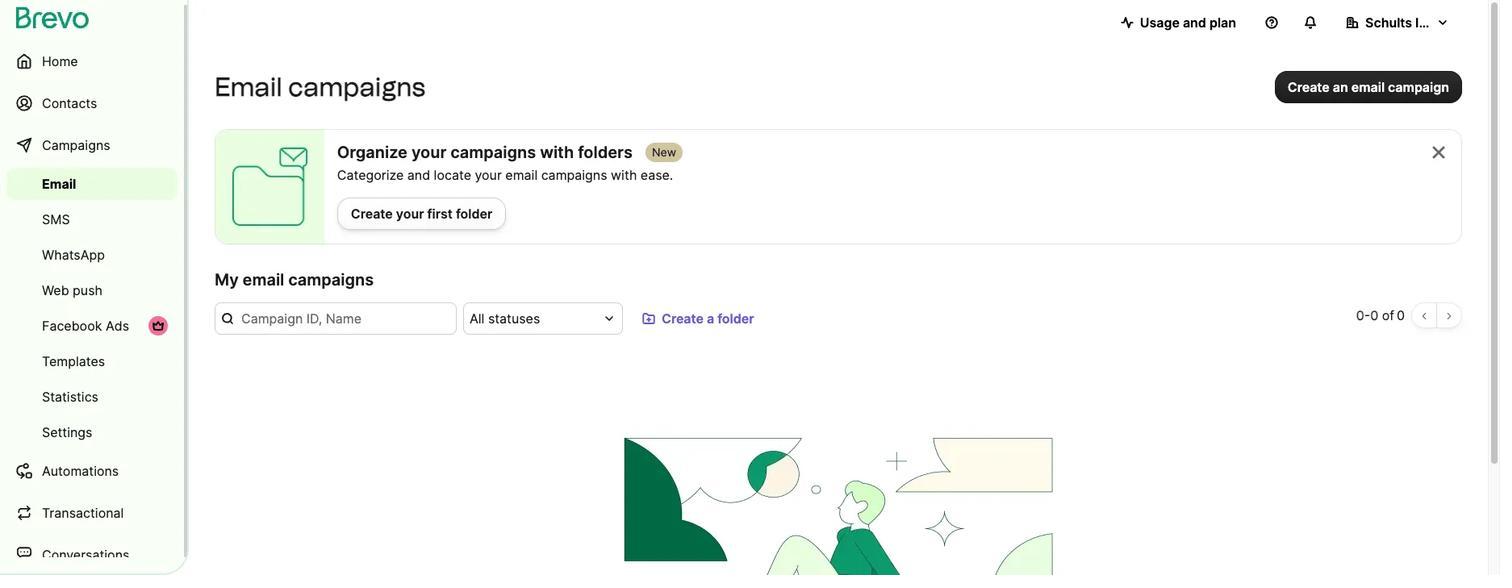 Task type: vqa. For each thing, say whether or not it's contained in the screenshot.
Campaigns link in the left of the page
yes



Task type: describe. For each thing, give the bounding box(es) containing it.
2 vertical spatial email
[[243, 270, 284, 290]]

folders
[[578, 143, 633, 162]]

settings
[[42, 425, 92, 441]]

and for categorize
[[408, 167, 430, 183]]

usage and plan button
[[1108, 6, 1250, 39]]

email campaigns
[[215, 72, 426, 103]]

campaigns up categorize and locate your email campaigns with ease.
[[451, 143, 536, 162]]

schults inc button
[[1334, 6, 1463, 39]]

an
[[1334, 79, 1349, 95]]

transactional
[[42, 505, 124, 522]]

0 horizontal spatial with
[[540, 143, 574, 162]]

conversations
[[42, 547, 129, 564]]

inc
[[1416, 15, 1435, 31]]

0 - 0 of 0
[[1357, 307, 1406, 324]]

your for first
[[396, 206, 424, 222]]

1 vertical spatial your
[[475, 167, 502, 183]]

contacts
[[42, 95, 97, 111]]

email inside button
[[1352, 79, 1386, 95]]

campaigns up the campaign id, name search field
[[288, 270, 374, 290]]

1 0 from the left
[[1357, 307, 1365, 324]]

home
[[42, 53, 78, 69]]

templates
[[42, 354, 105, 370]]

email for email
[[42, 176, 76, 192]]

whatsapp link
[[6, 239, 178, 271]]

web push link
[[6, 275, 178, 307]]

first
[[428, 206, 453, 222]]

statistics
[[42, 389, 98, 405]]

locate
[[434, 167, 471, 183]]

campaign
[[1389, 79, 1450, 95]]

schults inc
[[1366, 15, 1435, 31]]

all statuses
[[470, 311, 540, 327]]

ease.
[[641, 167, 674, 183]]

campaigns
[[42, 137, 110, 153]]

organize your campaigns with folders
[[337, 143, 633, 162]]

schults
[[1366, 15, 1413, 31]]

3 0 from the left
[[1398, 307, 1406, 324]]

ads
[[106, 318, 129, 334]]

1 horizontal spatial folder
[[718, 311, 755, 327]]

push
[[73, 283, 103, 299]]

create for create a folder
[[662, 311, 704, 327]]

web push
[[42, 283, 103, 299]]

create your first folder button
[[337, 198, 507, 230]]

of
[[1383, 307, 1395, 324]]

create for create an email campaign
[[1288, 79, 1330, 95]]

empty campaign image
[[614, 438, 1063, 576]]

facebook ads link
[[6, 310, 178, 342]]

1 vertical spatial with
[[611, 167, 637, 183]]

statistics link
[[6, 381, 178, 413]]

contacts link
[[6, 84, 178, 123]]

create a folder
[[662, 311, 755, 327]]

statuses
[[488, 311, 540, 327]]

categorize
[[337, 167, 404, 183]]



Task type: locate. For each thing, give the bounding box(es) containing it.
folder
[[456, 206, 493, 222], [718, 311, 755, 327]]

all
[[470, 311, 485, 327]]

email
[[215, 72, 282, 103], [42, 176, 76, 192]]

my email campaigns
[[215, 270, 374, 290]]

2 0 from the left
[[1371, 307, 1379, 324]]

transactional link
[[6, 494, 178, 533]]

1 vertical spatial folder
[[718, 311, 755, 327]]

0 horizontal spatial folder
[[456, 206, 493, 222]]

create down the categorize
[[351, 206, 393, 222]]

0 vertical spatial create
[[1288, 79, 1330, 95]]

0 vertical spatial folder
[[456, 206, 493, 222]]

facebook ads
[[42, 318, 129, 334]]

your down organize your campaigns with folders
[[475, 167, 502, 183]]

your left first
[[396, 206, 424, 222]]

1 horizontal spatial and
[[1184, 15, 1207, 31]]

create a folder button
[[630, 303, 768, 335]]

my
[[215, 270, 239, 290]]

email link
[[6, 168, 178, 200]]

templates link
[[6, 346, 178, 378]]

create an email campaign
[[1288, 79, 1450, 95]]

your for campaigns
[[412, 143, 447, 162]]

create
[[1288, 79, 1330, 95], [351, 206, 393, 222], [662, 311, 704, 327]]

sms
[[42, 212, 70, 228]]

1 vertical spatial and
[[408, 167, 430, 183]]

Campaign ID, Name search field
[[215, 303, 457, 335]]

campaigns down 'folders'
[[541, 167, 608, 183]]

1 horizontal spatial email
[[215, 72, 282, 103]]

all statuses button
[[463, 303, 623, 335]]

automations
[[42, 463, 119, 480]]

create left an on the top of page
[[1288, 79, 1330, 95]]

0 vertical spatial email
[[1352, 79, 1386, 95]]

campaigns link
[[6, 126, 178, 165]]

1 horizontal spatial with
[[611, 167, 637, 183]]

2 horizontal spatial 0
[[1398, 307, 1406, 324]]

email
[[1352, 79, 1386, 95], [506, 167, 538, 183], [243, 270, 284, 290]]

create inside create an email campaign button
[[1288, 79, 1330, 95]]

0 vertical spatial with
[[540, 143, 574, 162]]

and
[[1184, 15, 1207, 31], [408, 167, 430, 183]]

0 horizontal spatial and
[[408, 167, 430, 183]]

campaigns
[[288, 72, 426, 103], [451, 143, 536, 162], [541, 167, 608, 183], [288, 270, 374, 290]]

settings link
[[6, 417, 178, 449]]

conversations link
[[6, 536, 178, 575]]

home link
[[6, 42, 178, 81]]

usage and plan
[[1141, 15, 1237, 31]]

0 vertical spatial and
[[1184, 15, 1207, 31]]

with left 'folders'
[[540, 143, 574, 162]]

1 vertical spatial email
[[42, 176, 76, 192]]

your inside button
[[396, 206, 424, 222]]

0 horizontal spatial email
[[243, 270, 284, 290]]

new
[[652, 145, 677, 159]]

create your first folder
[[351, 206, 493, 222]]

-
[[1365, 307, 1371, 324]]

0 horizontal spatial email
[[42, 176, 76, 192]]

0
[[1357, 307, 1365, 324], [1371, 307, 1379, 324], [1398, 307, 1406, 324]]

folder right a at left
[[718, 311, 755, 327]]

and left plan
[[1184, 15, 1207, 31]]

create left a at left
[[662, 311, 704, 327]]

sms link
[[6, 203, 178, 236]]

2 horizontal spatial create
[[1288, 79, 1330, 95]]

automations link
[[6, 452, 178, 491]]

email down organize your campaigns with folders
[[506, 167, 538, 183]]

email for email campaigns
[[215, 72, 282, 103]]

usage
[[1141, 15, 1180, 31]]

folder image
[[216, 130, 324, 244]]

create for create your first folder
[[351, 206, 393, 222]]

with
[[540, 143, 574, 162], [611, 167, 637, 183]]

create inside button
[[662, 311, 704, 327]]

0 horizontal spatial create
[[351, 206, 393, 222]]

and for usage
[[1184, 15, 1207, 31]]

your
[[412, 143, 447, 162], [475, 167, 502, 183], [396, 206, 424, 222]]

left___rvooi image
[[152, 320, 165, 333]]

and inside button
[[1184, 15, 1207, 31]]

and left locate
[[408, 167, 430, 183]]

0 vertical spatial email
[[215, 72, 282, 103]]

categorize and locate your email campaigns with ease.
[[337, 167, 674, 183]]

1 horizontal spatial 0
[[1371, 307, 1379, 324]]

1 horizontal spatial email
[[506, 167, 538, 183]]

with down 'folders'
[[611, 167, 637, 183]]

facebook
[[42, 318, 102, 334]]

1 vertical spatial create
[[351, 206, 393, 222]]

web
[[42, 283, 69, 299]]

email right my
[[243, 270, 284, 290]]

create inside create your first folder button
[[351, 206, 393, 222]]

campaigns up the organize
[[288, 72, 426, 103]]

2 horizontal spatial email
[[1352, 79, 1386, 95]]

plan
[[1210, 15, 1237, 31]]

a
[[707, 311, 715, 327]]

folder right first
[[456, 206, 493, 222]]

your up locate
[[412, 143, 447, 162]]

whatsapp
[[42, 247, 105, 263]]

organize
[[337, 143, 408, 162]]

2 vertical spatial create
[[662, 311, 704, 327]]

create an email campaign button
[[1275, 71, 1463, 103]]

email right an on the top of page
[[1352, 79, 1386, 95]]

1 vertical spatial email
[[506, 167, 538, 183]]

0 vertical spatial your
[[412, 143, 447, 162]]

0 horizontal spatial 0
[[1357, 307, 1365, 324]]

2 vertical spatial your
[[396, 206, 424, 222]]

1 horizontal spatial create
[[662, 311, 704, 327]]



